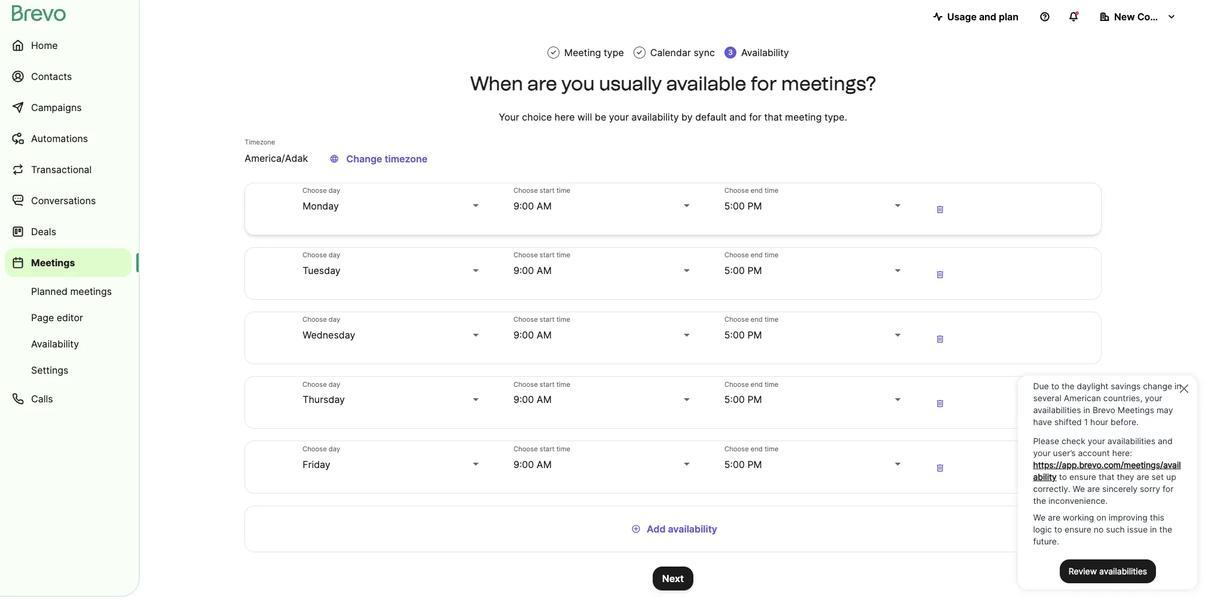 Task type: locate. For each thing, give the bounding box(es) containing it.
availability
[[741, 47, 789, 59], [31, 338, 79, 350]]

check
[[550, 48, 557, 57], [636, 48, 643, 57]]

3 5:00 from the top
[[725, 330, 745, 342]]

left image
[[327, 152, 342, 166]]

3 9:00 am from the top
[[514, 330, 552, 342]]

Wednesday field
[[303, 328, 481, 343]]

3 9:00 from the top
[[514, 330, 534, 342]]

4 am from the top
[[537, 394, 552, 406]]

2 9:00 am field from the top
[[514, 264, 692, 278]]

am for tuesday
[[537, 265, 552, 277]]

2 remove range image from the top
[[933, 268, 947, 282]]

1 delete button from the top
[[928, 197, 952, 221]]

2 vertical spatial remove range image
[[933, 332, 947, 347]]

5:00 for monday
[[725, 200, 745, 212]]

1 horizontal spatial no color image
[[629, 522, 643, 537]]

5 delete from the top
[[935, 463, 945, 475]]

9:00
[[514, 200, 534, 212], [514, 265, 534, 277], [514, 330, 534, 342], [514, 394, 534, 406], [514, 459, 534, 471]]

9:00 am field for monday
[[514, 199, 692, 213]]

conversations
[[31, 195, 96, 207]]

change timezone
[[346, 153, 428, 165]]

pm for friday
[[748, 459, 762, 471]]

4 delete button from the top
[[928, 391, 952, 415]]

delete button
[[928, 197, 952, 221], [928, 262, 952, 286], [928, 327, 952, 350], [928, 391, 952, 415], [928, 456, 952, 480]]

for up that
[[751, 72, 777, 95]]

1 check from the left
[[550, 48, 557, 57]]

1 delete from the top
[[935, 204, 945, 216]]

4 9:00 am field from the top
[[514, 393, 692, 407]]

pm for monday
[[748, 200, 762, 212]]

5:00 for wednesday
[[725, 330, 745, 342]]

will
[[578, 111, 592, 123]]

9:00 for monday
[[514, 200, 534, 212]]

2 9:00 am from the top
[[514, 265, 552, 277]]

your
[[499, 111, 519, 123]]

remove range image
[[933, 397, 947, 411], [933, 462, 947, 476]]

here
[[555, 111, 575, 123]]

meeting
[[564, 47, 601, 59]]

delete for thursday
[[935, 398, 945, 410]]

check right type
[[636, 48, 643, 57]]

no color image left 'meeting' at the left of the page
[[550, 48, 557, 57]]

0 vertical spatial and
[[979, 11, 997, 23]]

no color image
[[550, 48, 557, 57], [629, 522, 643, 537]]

5 delete button from the top
[[928, 456, 952, 480]]

meetings
[[70, 286, 112, 298]]

4 9:00 am from the top
[[514, 394, 552, 406]]

1 5:00 from the top
[[725, 200, 745, 212]]

settings link
[[5, 359, 132, 383]]

your
[[609, 111, 629, 123]]

delete for tuesday
[[935, 269, 945, 281]]

delete button for wednesday
[[928, 327, 952, 350]]

0 vertical spatial remove range image
[[933, 397, 947, 411]]

plan
[[999, 11, 1019, 23]]

0 vertical spatial no color image
[[550, 48, 557, 57]]

when
[[470, 72, 523, 95]]

meetings
[[31, 257, 75, 269]]

5 9:00 am field from the top
[[514, 458, 692, 472]]

9:00 for tuesday
[[514, 265, 534, 277]]

5 9:00 am from the top
[[514, 459, 552, 471]]

5:00 pm for wednesday
[[725, 330, 762, 342]]

be
[[595, 111, 606, 123]]

usage and plan
[[947, 11, 1019, 23]]

3 pm from the top
[[748, 330, 762, 342]]

1 pm from the top
[[748, 200, 762, 212]]

5 5:00 pm from the top
[[725, 459, 762, 471]]

3 delete from the top
[[935, 333, 945, 345]]

5:00 for thursday
[[725, 394, 745, 406]]

language
[[330, 153, 339, 165]]

1 vertical spatial and
[[730, 111, 747, 123]]

1 remove range image from the top
[[933, 397, 947, 411]]

2 delete from the top
[[935, 269, 945, 281]]

timezone
[[385, 153, 428, 165]]

1 9:00 am field from the top
[[514, 199, 692, 213]]

4 5:00 pm from the top
[[725, 394, 762, 406]]

9:00 am
[[514, 200, 552, 212], [514, 265, 552, 277], [514, 330, 552, 342], [514, 394, 552, 406], [514, 459, 552, 471]]

2 remove range image from the top
[[933, 462, 947, 476]]

availability
[[632, 111, 679, 123], [668, 523, 717, 535]]

9:00 AM field
[[514, 199, 692, 213], [514, 264, 692, 278], [514, 328, 692, 343], [514, 393, 692, 407], [514, 458, 692, 472]]

1 horizontal spatial and
[[979, 11, 997, 23]]

0 horizontal spatial check
[[550, 48, 557, 57]]

meetings link
[[5, 249, 132, 277]]

1 vertical spatial remove range image
[[933, 268, 947, 282]]

campaigns
[[31, 102, 82, 114]]

planned meetings link
[[5, 280, 132, 304]]

5 am from the top
[[537, 459, 552, 471]]

for left that
[[749, 111, 762, 123]]

am for thursday
[[537, 394, 552, 406]]

remove range image for tuesday
[[933, 268, 947, 282]]

and right default
[[730, 111, 747, 123]]

availability right the add
[[668, 523, 717, 535]]

transactional
[[31, 164, 92, 176]]

Thursday field
[[303, 393, 481, 407]]

calendar sync
[[650, 47, 715, 59]]

0 vertical spatial availability
[[632, 111, 679, 123]]

5:00
[[725, 200, 745, 212], [725, 265, 745, 277], [725, 330, 745, 342], [725, 394, 745, 406], [725, 459, 745, 471]]

1 9:00 am from the top
[[514, 200, 552, 212]]

5:00 pm
[[725, 200, 762, 212], [725, 265, 762, 277], [725, 330, 762, 342], [725, 394, 762, 406], [725, 459, 762, 471]]

home
[[31, 39, 58, 51]]

4 9:00 from the top
[[514, 394, 534, 406]]

2 5:00 pm field from the top
[[725, 264, 903, 278]]

check for meeting
[[550, 48, 557, 57]]

1 9:00 from the top
[[514, 200, 534, 212]]

1 am from the top
[[537, 200, 552, 212]]

3 am from the top
[[537, 330, 552, 342]]

pm for wednesday
[[748, 330, 762, 342]]

9:00 am for tuesday
[[514, 265, 552, 277]]

monday
[[303, 200, 339, 212]]

2 delete button from the top
[[928, 262, 952, 286]]

5:00 pm for thursday
[[725, 394, 762, 406]]

2 am from the top
[[537, 265, 552, 277]]

2 5:00 from the top
[[725, 265, 745, 277]]

3 remove range image from the top
[[933, 332, 947, 347]]

transactional link
[[5, 155, 132, 184]]

sync
[[694, 47, 715, 59]]

wednesday
[[303, 330, 355, 342]]

2 check from the left
[[636, 48, 643, 57]]

new company
[[1114, 11, 1182, 23]]

0 horizontal spatial no color image
[[550, 48, 557, 57]]

planned meetings
[[31, 286, 112, 298]]

add
[[647, 523, 666, 535]]

3 delete button from the top
[[928, 327, 952, 350]]

contacts link
[[5, 62, 132, 91]]

3 5:00 pm field from the top
[[725, 328, 903, 343]]

no color image containing add_circle_outline
[[629, 522, 643, 537]]

0 vertical spatial remove range image
[[933, 203, 947, 217]]

4 5:00 pm field from the top
[[725, 393, 903, 407]]

your choice here will be your availability by default and for that meeting type.
[[499, 111, 847, 123]]

1 remove range image from the top
[[933, 203, 947, 217]]

1 vertical spatial no color image
[[629, 522, 643, 537]]

usage and plan button
[[924, 5, 1028, 29]]

you
[[562, 72, 595, 95]]

1 5:00 pm from the top
[[725, 200, 762, 212]]

check left 'meeting' at the left of the page
[[550, 48, 557, 57]]

delete
[[935, 204, 945, 216], [935, 269, 945, 281], [935, 333, 945, 345], [935, 398, 945, 410], [935, 463, 945, 475]]

5:00 PM field
[[725, 199, 903, 213], [725, 264, 903, 278], [725, 328, 903, 343], [725, 393, 903, 407], [725, 458, 903, 472]]

2 pm from the top
[[748, 265, 762, 277]]

4 5:00 from the top
[[725, 394, 745, 406]]

1 vertical spatial remove range image
[[933, 462, 947, 476]]

5 pm from the top
[[748, 459, 762, 471]]

company
[[1138, 11, 1182, 23]]

availability right 3 in the right of the page
[[741, 47, 789, 59]]

1 vertical spatial availability
[[31, 338, 79, 350]]

contacts
[[31, 71, 72, 83]]

deals
[[31, 226, 56, 238]]

meeting type
[[564, 47, 624, 59]]

5 5:00 from the top
[[725, 459, 745, 471]]

delete button for thursday
[[928, 391, 952, 415]]

and
[[979, 11, 997, 23], [730, 111, 747, 123]]

4 delete from the top
[[935, 398, 945, 410]]

and left plan
[[979, 11, 997, 23]]

am
[[537, 200, 552, 212], [537, 265, 552, 277], [537, 330, 552, 342], [537, 394, 552, 406], [537, 459, 552, 471]]

delete button for monday
[[928, 197, 952, 221]]

5 5:00 pm field from the top
[[725, 458, 903, 472]]

1 5:00 pm field from the top
[[725, 199, 903, 213]]

1 horizontal spatial check
[[636, 48, 643, 57]]

2 5:00 pm from the top
[[725, 265, 762, 277]]

5:00 pm field for wednesday
[[725, 328, 903, 343]]

pm
[[748, 200, 762, 212], [748, 265, 762, 277], [748, 330, 762, 342], [748, 394, 762, 406], [748, 459, 762, 471]]

3 5:00 pm from the top
[[725, 330, 762, 342]]

for
[[751, 72, 777, 95], [749, 111, 762, 123]]

availability left by
[[632, 111, 679, 123]]

4 pm from the top
[[748, 394, 762, 406]]

3
[[728, 48, 733, 57]]

remove range image for thursday
[[933, 397, 947, 411]]

3 9:00 am field from the top
[[514, 328, 692, 343]]

2 9:00 from the top
[[514, 265, 534, 277]]

5 9:00 from the top
[[514, 459, 534, 471]]

no color image left the add
[[629, 522, 643, 537]]

1 horizontal spatial availability
[[741, 47, 789, 59]]

remove range image
[[933, 203, 947, 217], [933, 268, 947, 282], [933, 332, 947, 347]]

availability down the page editor
[[31, 338, 79, 350]]



Task type: describe. For each thing, give the bounding box(es) containing it.
campaigns link
[[5, 93, 132, 122]]

choice
[[522, 111, 552, 123]]

tuesday
[[303, 265, 341, 277]]

type
[[604, 47, 624, 59]]

that
[[764, 111, 783, 123]]

9:00 am field for thursday
[[514, 393, 692, 407]]

0 vertical spatial for
[[751, 72, 777, 95]]

calls
[[31, 393, 53, 405]]

9:00 am for monday
[[514, 200, 552, 212]]

next
[[662, 573, 684, 585]]

am for wednesday
[[537, 330, 552, 342]]

america/adak
[[245, 152, 308, 164]]

type.
[[825, 111, 847, 123]]

automations link
[[5, 124, 132, 153]]

am for friday
[[537, 459, 552, 471]]

am for monday
[[537, 200, 552, 212]]

9:00 for thursday
[[514, 394, 534, 406]]

no color image
[[636, 48, 643, 57]]

1 vertical spatial for
[[749, 111, 762, 123]]

page
[[31, 312, 54, 324]]

new
[[1114, 11, 1135, 23]]

available
[[666, 72, 747, 95]]

and inside button
[[979, 11, 997, 23]]

by
[[682, 111, 693, 123]]

1 vertical spatial availability
[[668, 523, 717, 535]]

Monday field
[[303, 199, 481, 213]]

9:00 am field for wednesday
[[514, 328, 692, 343]]

pm for thursday
[[748, 394, 762, 406]]

9:00 am field for tuesday
[[514, 264, 692, 278]]

9:00 am field for friday
[[514, 458, 692, 472]]

timezone
[[245, 138, 275, 146]]

page editor link
[[5, 306, 132, 330]]

9:00 am for wednesday
[[514, 330, 552, 342]]

friday
[[303, 459, 330, 471]]

0 horizontal spatial and
[[730, 111, 747, 123]]

5:00 pm for friday
[[725, 459, 762, 471]]

9:00 am for friday
[[514, 459, 552, 471]]

when are you usually available for meetings?
[[470, 72, 876, 95]]

9:00 for wednesday
[[514, 330, 534, 342]]

5:00 pm field for friday
[[725, 458, 903, 472]]

automations
[[31, 133, 88, 145]]

5:00 pm field for tuesday
[[725, 264, 903, 278]]

calls link
[[5, 385, 132, 414]]

delete for monday
[[935, 204, 945, 216]]

usage
[[947, 11, 977, 23]]

add_circle_outline
[[631, 523, 641, 535]]

remove range image for wednesday
[[933, 332, 947, 347]]

home link
[[5, 31, 132, 60]]

page editor
[[31, 312, 83, 324]]

delete button for friday
[[928, 456, 952, 480]]

planned
[[31, 286, 68, 298]]

Tuesday field
[[303, 264, 481, 278]]

9:00 for friday
[[514, 459, 534, 471]]

delete for wednesday
[[935, 333, 945, 345]]

are
[[528, 72, 557, 95]]

calendar
[[650, 47, 691, 59]]

default
[[695, 111, 727, 123]]

thursday
[[303, 394, 345, 406]]

meetings?
[[781, 72, 876, 95]]

0 vertical spatial availability
[[741, 47, 789, 59]]

pm for tuesday
[[748, 265, 762, 277]]

check for calendar
[[636, 48, 643, 57]]

deals link
[[5, 218, 132, 246]]

5:00 for tuesday
[[725, 265, 745, 277]]

5:00 pm for tuesday
[[725, 265, 762, 277]]

change
[[346, 153, 382, 165]]

new company button
[[1091, 5, 1186, 29]]

availability link
[[5, 332, 132, 356]]

usually
[[599, 72, 662, 95]]

add_circle_outline add availability
[[631, 523, 717, 535]]

0 horizontal spatial availability
[[31, 338, 79, 350]]

5:00 pm field for monday
[[725, 199, 903, 213]]

meeting
[[785, 111, 822, 123]]

settings
[[31, 365, 68, 377]]

5:00 for friday
[[725, 459, 745, 471]]

9:00 am for thursday
[[514, 394, 552, 406]]

editor
[[57, 312, 83, 324]]

Friday field
[[303, 458, 481, 472]]

delete button for tuesday
[[928, 262, 952, 286]]

5:00 pm for monday
[[725, 200, 762, 212]]

no color image containing check
[[550, 48, 557, 57]]

delete for friday
[[935, 463, 945, 475]]

5:00 pm field for thursday
[[725, 393, 903, 407]]

conversations link
[[5, 187, 132, 215]]

remove range image for friday
[[933, 462, 947, 476]]

remove range image for monday
[[933, 203, 947, 217]]

next button
[[653, 567, 694, 591]]



Task type: vqa. For each thing, say whether or not it's contained in the screenshot.
can
no



